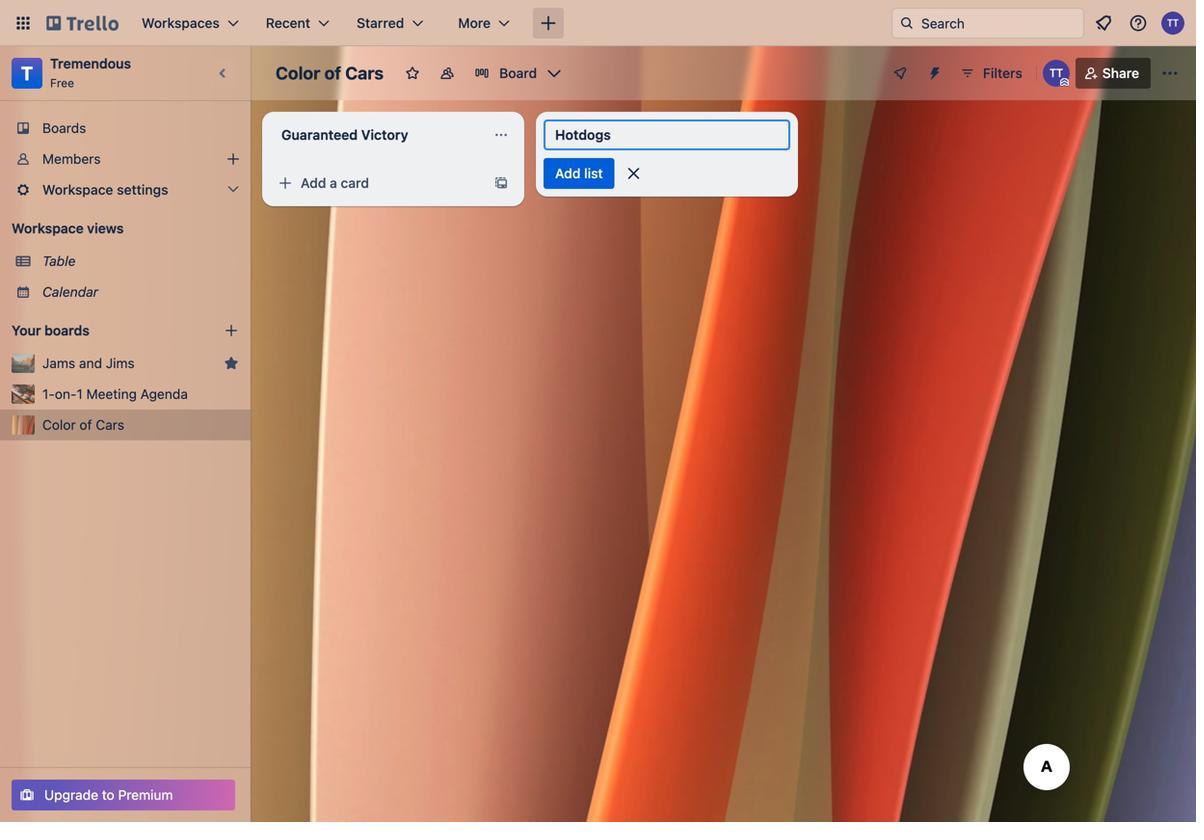 Task type: locate. For each thing, give the bounding box(es) containing it.
0 vertical spatial workspace
[[42, 182, 113, 198]]

more
[[458, 15, 491, 31]]

Guaranteed Victory text field
[[270, 120, 482, 150]]

upgrade
[[44, 787, 98, 803]]

color of cars down 1
[[42, 417, 124, 433]]

0 vertical spatial color
[[276, 63, 321, 83]]

victory
[[361, 127, 409, 143]]

1 vertical spatial workspace
[[12, 220, 84, 236]]

t
[[21, 62, 33, 84]]

workspace navigation collapse icon image
[[210, 60, 237, 87]]

filters button
[[955, 58, 1029, 89]]

jams and jims
[[42, 355, 135, 371]]

add left a
[[301, 175, 326, 191]]

of
[[325, 63, 341, 83], [80, 417, 92, 433]]

1 horizontal spatial cars
[[345, 63, 384, 83]]

free
[[50, 76, 74, 90]]

Enter list title… text field
[[544, 120, 791, 150]]

workspace
[[42, 182, 113, 198], [12, 220, 84, 236]]

1-on-1 meeting agenda
[[42, 386, 188, 402]]

automation image
[[920, 58, 947, 85]]

calendar link
[[42, 283, 239, 302]]

premium
[[118, 787, 173, 803]]

1 horizontal spatial add
[[555, 165, 581, 181]]

starred icon image
[[224, 356, 239, 371]]

add left list
[[555, 165, 581, 181]]

starred
[[357, 15, 404, 31]]

1 horizontal spatial color
[[276, 63, 321, 83]]

0 horizontal spatial add
[[301, 175, 326, 191]]

color
[[276, 63, 321, 83], [42, 417, 76, 433]]

1 vertical spatial of
[[80, 417, 92, 433]]

agenda
[[141, 386, 188, 402]]

add a card
[[301, 175, 369, 191]]

of inside text box
[[325, 63, 341, 83]]

workspace inside popup button
[[42, 182, 113, 198]]

views
[[87, 220, 124, 236]]

your boards with 3 items element
[[12, 319, 195, 342]]

your boards
[[12, 323, 90, 338]]

of down the recent "popup button"
[[325, 63, 341, 83]]

0 vertical spatial cars
[[345, 63, 384, 83]]

color of cars link
[[42, 416, 239, 435]]

cancel list editing image
[[625, 164, 644, 183]]

cars down meeting
[[96, 417, 124, 433]]

create board or workspace image
[[539, 14, 558, 33]]

guaranteed victory
[[282, 127, 409, 143]]

boards link
[[0, 113, 251, 144]]

workspace for workspace views
[[12, 220, 84, 236]]

0 vertical spatial of
[[325, 63, 341, 83]]

color down the recent "popup button"
[[276, 63, 321, 83]]

search image
[[900, 15, 915, 31]]

cars left star or unstar board icon
[[345, 63, 384, 83]]

workspace for workspace settings
[[42, 182, 113, 198]]

1 vertical spatial color
[[42, 417, 76, 433]]

0 vertical spatial color of cars
[[276, 63, 384, 83]]

workspace down members
[[42, 182, 113, 198]]

add for add list
[[555, 165, 581, 181]]

1 horizontal spatial of
[[325, 63, 341, 83]]

add
[[555, 165, 581, 181], [301, 175, 326, 191]]

tremendous
[[50, 55, 131, 71]]

0 horizontal spatial color of cars
[[42, 417, 124, 433]]

color of cars
[[276, 63, 384, 83], [42, 417, 124, 433]]

workspace settings
[[42, 182, 168, 198]]

workspace visible image
[[440, 66, 455, 81]]

0 notifications image
[[1093, 12, 1116, 35]]

share
[[1103, 65, 1140, 81]]

workspace settings button
[[0, 175, 251, 205]]

1 horizontal spatial color of cars
[[276, 63, 384, 83]]

guaranteed
[[282, 127, 358, 143]]

terry turtle (terryturtle) image
[[1043, 60, 1070, 87]]

of down 1
[[80, 417, 92, 433]]

color down "on-" at the top left
[[42, 417, 76, 433]]

Search field
[[915, 9, 1084, 38]]

0 horizontal spatial cars
[[96, 417, 124, 433]]

workspace up table
[[12, 220, 84, 236]]

add list button
[[544, 158, 615, 189]]

on-
[[55, 386, 77, 402]]

cars
[[345, 63, 384, 83], [96, 417, 124, 433]]

list
[[584, 165, 603, 181]]

to
[[102, 787, 115, 803]]

power ups image
[[893, 66, 908, 81]]

Board name text field
[[266, 58, 394, 89]]

color of cars down the recent "popup button"
[[276, 63, 384, 83]]



Task type: vqa. For each thing, say whether or not it's contained in the screenshot.
Template corresponding to Board
no



Task type: describe. For each thing, give the bounding box(es) containing it.
1
[[77, 386, 83, 402]]

filters
[[984, 65, 1023, 81]]

1 vertical spatial color of cars
[[42, 417, 124, 433]]

upgrade to premium link
[[12, 780, 235, 811]]

meeting
[[86, 386, 137, 402]]

more button
[[447, 8, 522, 39]]

color of cars inside text box
[[276, 63, 384, 83]]

back to home image
[[46, 8, 119, 39]]

boards
[[44, 323, 90, 338]]

share button
[[1076, 58, 1151, 89]]

tremendous link
[[50, 55, 131, 71]]

your
[[12, 323, 41, 338]]

primary element
[[0, 0, 1197, 46]]

cars inside text box
[[345, 63, 384, 83]]

this member is an admin of this board. image
[[1061, 78, 1069, 87]]

upgrade to premium
[[44, 787, 173, 803]]

boards
[[42, 120, 86, 136]]

add board image
[[224, 323, 239, 338]]

table
[[42, 253, 76, 269]]

and
[[79, 355, 102, 371]]

card
[[341, 175, 369, 191]]

add a card button
[[270, 168, 482, 199]]

1-on-1 meeting agenda link
[[42, 385, 239, 404]]

jams
[[42, 355, 75, 371]]

color inside text box
[[276, 63, 321, 83]]

workspace views
[[12, 220, 124, 236]]

recent
[[266, 15, 311, 31]]

1-
[[42, 386, 55, 402]]

members
[[42, 151, 101, 167]]

a
[[330, 175, 337, 191]]

jims
[[106, 355, 135, 371]]

open information menu image
[[1129, 14, 1149, 33]]

terry turtle (terryturtle) image
[[1162, 12, 1185, 35]]

settings
[[117, 182, 168, 198]]

board button
[[467, 58, 570, 89]]

recent button
[[254, 8, 341, 39]]

1 vertical spatial cars
[[96, 417, 124, 433]]

members link
[[0, 144, 251, 175]]

star or unstar board image
[[405, 66, 421, 81]]

0 horizontal spatial color
[[42, 417, 76, 433]]

add list
[[555, 165, 603, 181]]

calendar
[[42, 284, 98, 300]]

t link
[[12, 58, 42, 89]]

create from template… image
[[494, 176, 509, 191]]

board
[[500, 65, 537, 81]]

table link
[[42, 252, 239, 271]]

workspaces button
[[130, 8, 251, 39]]

0 horizontal spatial of
[[80, 417, 92, 433]]

add for add a card
[[301, 175, 326, 191]]

tremendous free
[[50, 55, 131, 90]]

workspaces
[[142, 15, 220, 31]]

starred button
[[345, 8, 435, 39]]

show menu image
[[1161, 64, 1180, 83]]

jams and jims link
[[42, 354, 216, 373]]



